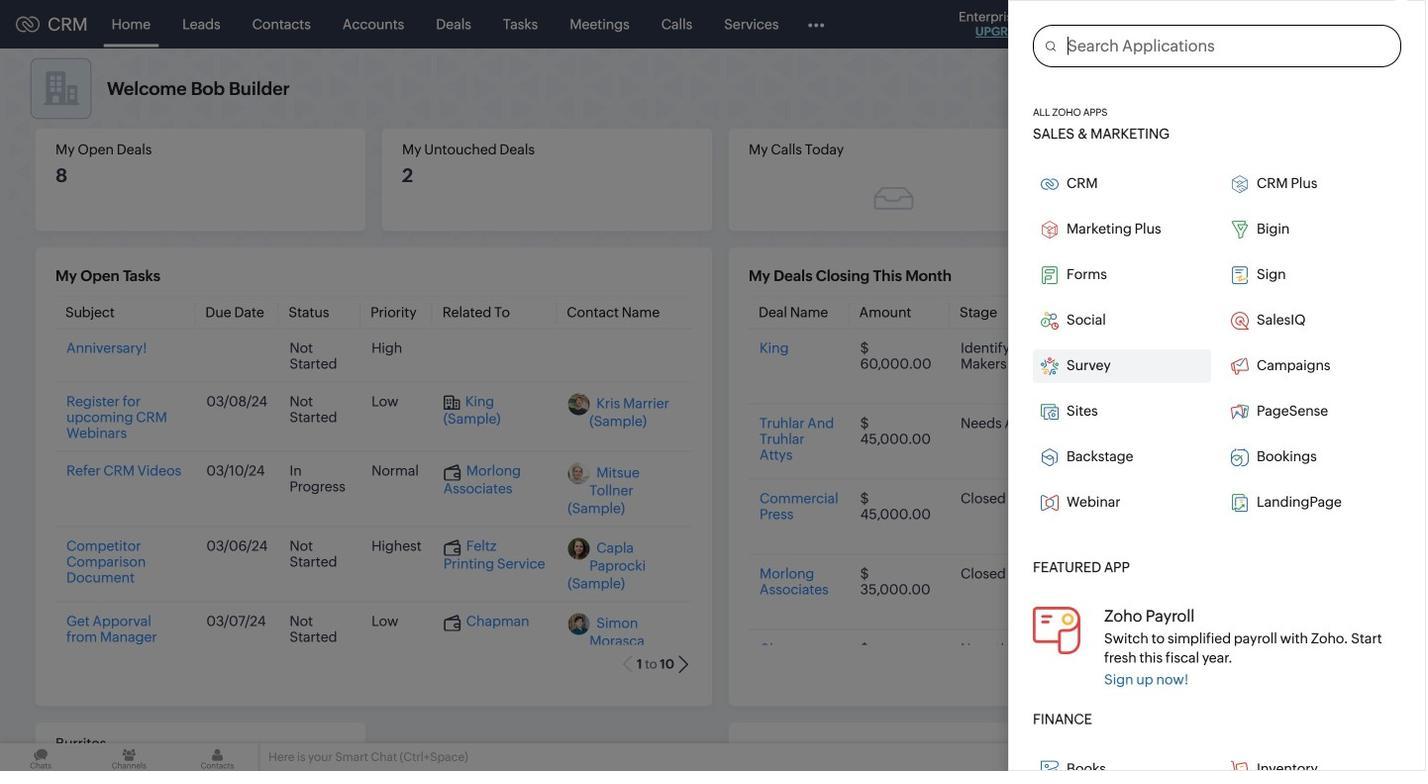 Task type: locate. For each thing, give the bounding box(es) containing it.
Search Applications text field
[[1056, 26, 1401, 66]]

search image
[[1139, 16, 1155, 33]]

zoho payroll image
[[1034, 607, 1081, 655]]

channels image
[[88, 744, 170, 772]]

search element
[[1127, 0, 1167, 49]]

profile image
[[1338, 8, 1369, 40]]



Task type: describe. For each thing, give the bounding box(es) containing it.
signals image
[[1179, 16, 1193, 33]]

profile element
[[1326, 0, 1381, 48]]

logo image
[[16, 16, 40, 32]]

contacts image
[[177, 744, 258, 772]]

signals element
[[1167, 0, 1205, 49]]

chats image
[[0, 744, 81, 772]]

calendar image
[[1217, 16, 1234, 32]]



Task type: vqa. For each thing, say whether or not it's contained in the screenshot.
Chapman (Samp 'Link'
no



